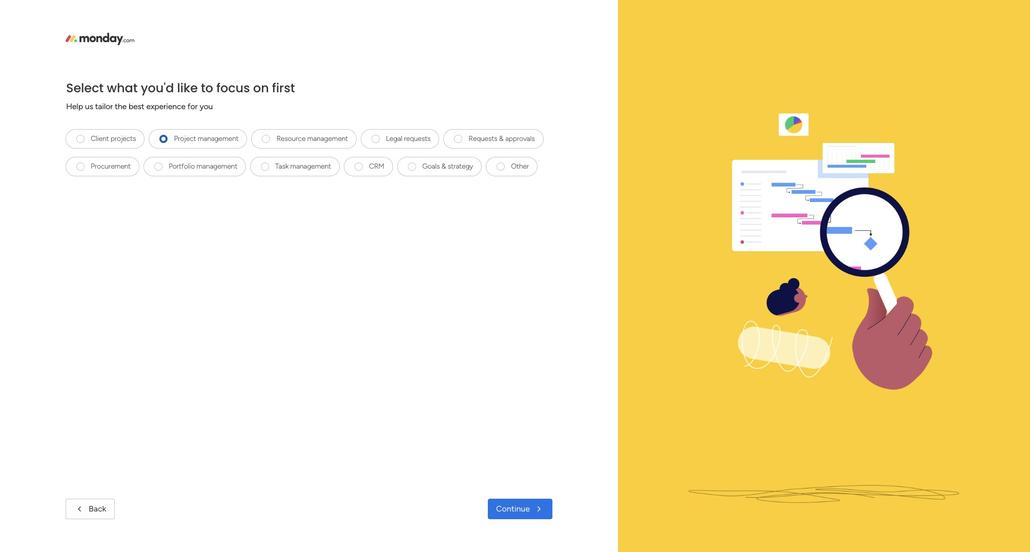 Task type: describe. For each thing, give the bounding box(es) containing it.
on
[[253, 79, 269, 96]]

for
[[188, 102, 198, 111]]

approvals
[[506, 134, 535, 143]]

back button
[[66, 499, 115, 519]]

client projects
[[91, 134, 136, 143]]

& for requests
[[499, 134, 504, 143]]

what would you like to focus on first image
[[628, 0, 1021, 552]]

resource management
[[277, 134, 348, 143]]

focus
[[216, 79, 250, 96]]

tailor
[[95, 102, 113, 111]]

what
[[107, 79, 138, 96]]

resource
[[277, 134, 306, 143]]

goals
[[422, 162, 440, 171]]

the
[[115, 102, 127, 111]]

continue button
[[488, 499, 553, 519]]

select what you'd like to focus on first help us tailor the best experience for you
[[66, 79, 295, 111]]

management for task management
[[290, 162, 331, 171]]

client
[[91, 134, 109, 143]]

help
[[66, 102, 83, 111]]

task management
[[275, 162, 331, 171]]

logo image
[[66, 33, 134, 45]]

management for resource management
[[307, 134, 348, 143]]

first
[[272, 79, 295, 96]]

management for project management
[[198, 134, 239, 143]]

strategy
[[448, 162, 473, 171]]

projects
[[111, 134, 136, 143]]

you'd
[[141, 79, 174, 96]]

legal requests
[[386, 134, 431, 143]]

us
[[85, 102, 93, 111]]



Task type: vqa. For each thing, say whether or not it's contained in the screenshot.
approvals
yes



Task type: locate. For each thing, give the bounding box(es) containing it.
procurement
[[91, 162, 131, 171]]

management
[[198, 134, 239, 143], [307, 134, 348, 143], [197, 162, 237, 171], [290, 162, 331, 171]]

task
[[275, 162, 289, 171]]

requests
[[404, 134, 431, 143]]

management down "project management"
[[197, 162, 237, 171]]

&
[[499, 134, 504, 143], [442, 162, 446, 171]]

management right resource
[[307, 134, 348, 143]]

experience
[[146, 102, 186, 111]]

best
[[129, 102, 144, 111]]

crm
[[369, 162, 385, 171]]

& right the requests
[[499, 134, 504, 143]]

portfolio management
[[169, 162, 237, 171]]

you
[[200, 102, 213, 111]]

other
[[511, 162, 529, 171]]

0 horizontal spatial &
[[442, 162, 446, 171]]

goals & strategy
[[422, 162, 473, 171]]

like
[[177, 79, 198, 96]]

continue
[[496, 504, 530, 514]]

project
[[174, 134, 196, 143]]

to
[[201, 79, 213, 96]]

requests
[[469, 134, 498, 143]]

management for portfolio management
[[197, 162, 237, 171]]

management up portfolio management
[[198, 134, 239, 143]]

& for goals
[[442, 162, 446, 171]]

requests & approvals
[[469, 134, 535, 143]]

legal
[[386, 134, 402, 143]]

& right goals
[[442, 162, 446, 171]]

1 vertical spatial &
[[442, 162, 446, 171]]

select
[[66, 79, 104, 96]]

1 horizontal spatial &
[[499, 134, 504, 143]]

project management
[[174, 134, 239, 143]]

0 vertical spatial &
[[499, 134, 504, 143]]

back
[[89, 504, 106, 514]]

portfolio
[[169, 162, 195, 171]]

management down resource management
[[290, 162, 331, 171]]



